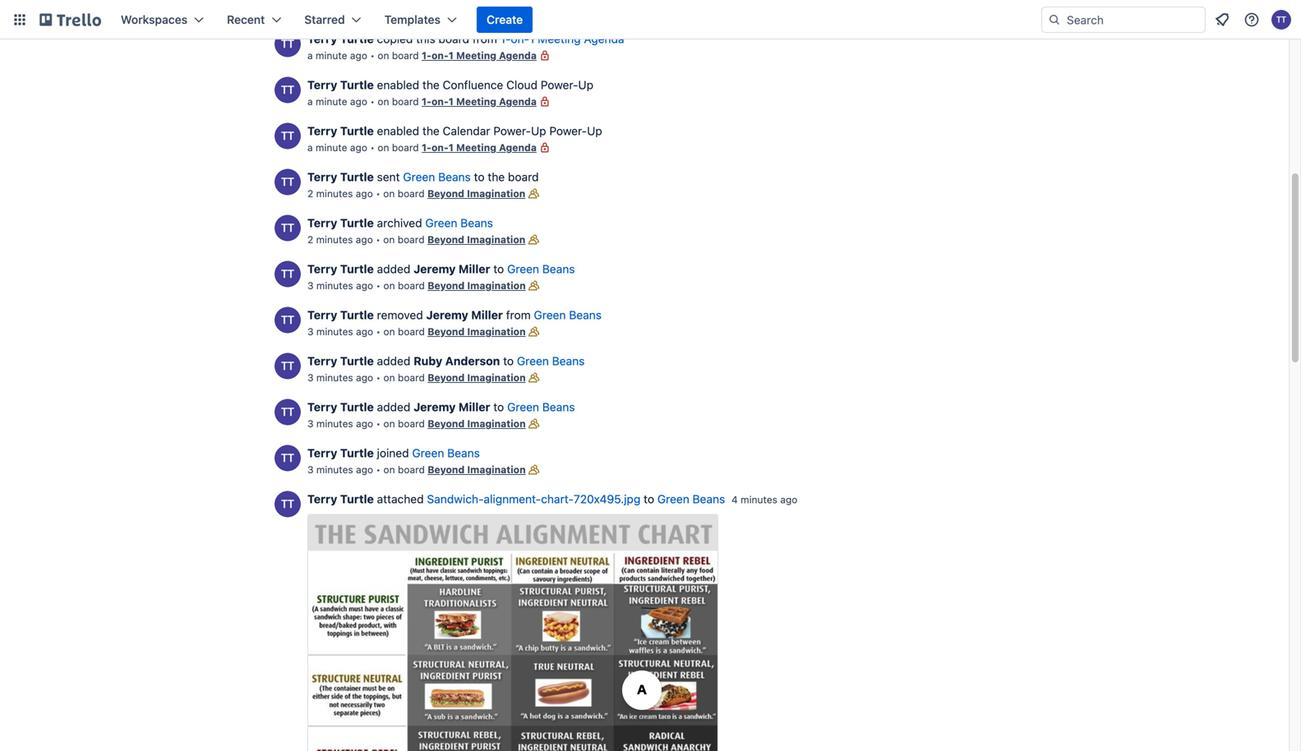 Task type: vqa. For each thing, say whether or not it's contained in the screenshot.
Star or unstar board 'icon'
no



Task type: locate. For each thing, give the bounding box(es) containing it.
turtle left attached
[[340, 493, 374, 506]]

2 only board members can see and edit this board. image from the top
[[537, 139, 553, 156]]

jeremy for 4th the 3 minutes ago link's beyond imagination link
[[414, 400, 456, 414]]

meeting down terry turtle copied this board from 1-on-1 meeting agenda
[[456, 50, 497, 61]]

chart-
[[541, 493, 574, 506]]

2 minutes ago link down terry turtle archived green beans
[[308, 234, 373, 245]]

a minute ago • on board 1-on-1 meeting agenda down terry turtle enabled the confluence cloud power-up
[[308, 96, 537, 107]]

5 3 minutes ago • on board beyond imagination from the top
[[308, 464, 526, 476]]

3
[[308, 280, 314, 292], [308, 326, 314, 338], [308, 372, 314, 384], [308, 418, 314, 430], [308, 464, 314, 476]]

1-on-1 meeting agenda link down confluence
[[422, 96, 537, 107]]

2 minutes ago link
[[308, 188, 373, 199], [308, 234, 373, 245]]

1-
[[501, 32, 511, 46], [422, 50, 432, 61], [422, 96, 432, 107], [422, 142, 432, 153]]

minute
[[316, 50, 347, 61], [316, 96, 347, 107], [316, 142, 347, 153]]

1 vertical spatial miller
[[471, 308, 503, 322]]

2 all members of the workspace can see and edit this board. image from the top
[[526, 278, 542, 294]]

to down "anderson"
[[494, 400, 504, 414]]

0 vertical spatial from
[[473, 32, 497, 46]]

beyond imagination link
[[428, 188, 526, 199], [428, 234, 526, 245], [428, 280, 526, 292], [428, 326, 526, 338], [428, 372, 526, 384], [428, 418, 526, 430], [428, 464, 526, 476]]

1 only board members can see and edit this board. image from the top
[[537, 93, 553, 110]]

on
[[378, 50, 389, 61], [378, 96, 389, 107], [378, 142, 389, 153], [383, 188, 395, 199], [383, 234, 395, 245], [384, 280, 395, 292], [384, 326, 395, 338], [384, 372, 395, 384], [384, 418, 395, 430], [384, 464, 395, 476]]

11 terry from the top
[[308, 493, 337, 506]]

beyond for beyond imagination link for removed terry turtle (terryturtle) image the 3 minutes ago link
[[428, 326, 465, 338]]

miller down "anderson"
[[459, 400, 490, 414]]

terry
[[308, 32, 337, 46], [308, 78, 337, 92], [308, 124, 337, 138], [308, 170, 337, 184], [308, 216, 337, 230], [308, 262, 337, 276], [308, 308, 337, 322], [308, 354, 337, 368], [308, 400, 337, 414], [308, 447, 337, 460], [308, 493, 337, 506]]

3 for the 3 minutes ago link for terry turtle (terryturtle) image corresponding to joined
[[308, 464, 314, 476]]

up
[[578, 78, 594, 92], [531, 124, 547, 138], [587, 124, 603, 138]]

jeremy up terry turtle removed jeremy miller from green beans on the left of the page
[[414, 262, 456, 276]]

board down terry turtle enabled the confluence cloud power-up
[[392, 96, 419, 107]]

1 imagination from the top
[[467, 188, 526, 199]]

1 3 from the top
[[308, 280, 314, 292]]

5 3 minutes ago link from the top
[[308, 464, 373, 476]]

3 a from the top
[[308, 142, 313, 153]]

3 turtle from the top
[[340, 124, 374, 138]]

sent
[[377, 170, 400, 184]]

6 all members of the workspace can see and edit this board. image from the top
[[526, 462, 542, 478]]

the down calendar
[[488, 170, 505, 184]]

the left calendar
[[423, 124, 440, 138]]

all members of the workspace can see and edit this board. image
[[526, 185, 542, 202]]

terry turtle added jeremy miller to green beans up terry turtle removed jeremy miller from green beans on the left of the page
[[308, 262, 575, 276]]

1 vertical spatial minute
[[316, 96, 347, 107]]

1 vertical spatial 2
[[308, 234, 313, 245]]

from
[[473, 32, 497, 46], [506, 308, 531, 322]]

3 minutes ago • on board beyond imagination up terry turtle joined green beans
[[308, 418, 526, 430]]

all members of the workspace can see and edit this board. image for 4th the 3 minutes ago link's beyond imagination link
[[526, 416, 542, 432]]

• for 1-on-1 meeting agenda 'link' associated with enabled the confluence cloud power-up
[[370, 96, 375, 107]]

3 a minute ago • on board 1-on-1 meeting agenda from the top
[[308, 142, 537, 153]]

create button
[[477, 7, 533, 33]]

meeting down confluence
[[456, 96, 497, 107]]

1 down terry turtle enabled the confluence cloud power-up
[[449, 96, 454, 107]]

board
[[439, 32, 470, 46], [392, 50, 419, 61], [392, 96, 419, 107], [392, 142, 419, 153], [508, 170, 539, 184], [398, 188, 425, 199], [398, 234, 425, 245], [398, 280, 425, 292], [398, 326, 425, 338], [398, 372, 425, 384], [398, 418, 425, 430], [398, 464, 425, 476]]

the
[[423, 78, 440, 92], [423, 124, 440, 138], [488, 170, 505, 184]]

Search field
[[1062, 7, 1205, 32]]

primary element
[[0, 0, 1302, 39]]

1 vertical spatial added
[[377, 354, 411, 368]]

2 2 minutes ago • on board beyond imagination from the top
[[308, 234, 526, 245]]

agenda for enabled the confluence cloud power-up
[[499, 96, 537, 107]]

2 2 from the top
[[308, 234, 313, 245]]

alignment-
[[484, 493, 541, 506]]

board up all members of the workspace can see and edit this board. icon
[[508, 170, 539, 184]]

board up "sent"
[[392, 142, 419, 153]]

only board members can see and edit this board. image
[[537, 93, 553, 110], [537, 139, 553, 156]]

6 terry turtle (terryturtle) image from the top
[[275, 445, 301, 472]]

1 vertical spatial only board members can see and edit this board. image
[[537, 139, 553, 156]]

3 minutes ago • on board beyond imagination for 4th the 3 minutes ago link
[[308, 418, 526, 430]]

miller up "anderson"
[[471, 308, 503, 322]]

3 imagination from the top
[[467, 280, 526, 292]]

imagination for all members of the workspace can see and edit this board. icon
[[467, 188, 526, 199]]

2 minutes ago link up terry turtle archived green beans
[[308, 188, 373, 199]]

beyond up 'sandwich-'
[[428, 464, 465, 476]]

3 minutes ago link
[[308, 280, 373, 292], [308, 326, 373, 338], [308, 372, 373, 384], [308, 418, 373, 430], [308, 464, 373, 476]]

2 3 minutes ago • on board beyond imagination from the top
[[308, 326, 526, 338]]

• for beyond imagination link corresponding to 1st the 3 minutes ago link from the top
[[376, 280, 381, 292]]

4 all members of the workspace can see and edit this board. image from the top
[[526, 370, 542, 386]]

0 vertical spatial added
[[377, 262, 411, 276]]

5 imagination from the top
[[467, 372, 526, 384]]

imagination for 6th all members of the workspace can see and edit this board. image from the bottom
[[467, 234, 526, 245]]

the left confluence
[[423, 78, 440, 92]]

0 vertical spatial enabled
[[377, 78, 420, 92]]

beyond down terry turtle removed jeremy miller from green beans on the left of the page
[[428, 326, 465, 338]]

imagination for all members of the workspace can see and edit this board. image associated with beyond imagination link corresponding to 1st the 3 minutes ago link from the top
[[467, 280, 526, 292]]

board up terry turtle joined green beans
[[398, 418, 425, 430]]

10 turtle from the top
[[340, 447, 374, 460]]

1 2 from the top
[[308, 188, 313, 199]]

3 minutes ago • on board beyond imagination for the 3 minutes ago link for terry turtle (terryturtle) image corresponding to added
[[308, 372, 526, 384]]

terry turtle added jeremy miller to green beans
[[308, 262, 575, 276], [308, 400, 575, 414]]

0 vertical spatial the
[[423, 78, 440, 92]]

3 minutes ago • on board beyond imagination for 1st the 3 minutes ago link from the top
[[308, 280, 526, 292]]

agenda
[[584, 32, 625, 46], [499, 50, 537, 61], [499, 96, 537, 107], [499, 142, 537, 153]]

green beans link
[[403, 170, 471, 184], [426, 216, 493, 230], [507, 262, 575, 276], [534, 308, 602, 322], [517, 354, 585, 368], [507, 400, 575, 414], [412, 447, 480, 460], [658, 493, 725, 506]]

2 2 minutes ago link from the top
[[308, 234, 373, 245]]

to right "anderson"
[[503, 354, 514, 368]]

added left ruby
[[377, 354, 411, 368]]

workspaces
[[121, 13, 188, 26]]

minutes
[[316, 188, 353, 199], [316, 234, 353, 245], [317, 280, 353, 292], [317, 326, 353, 338], [317, 372, 353, 384], [317, 418, 353, 430], [317, 464, 353, 476], [741, 494, 778, 506]]

minutes for all members of the workspace can see and edit this board. image associated with beyond imagination link corresponding to 1st the 3 minutes ago link from the top
[[317, 280, 353, 292]]

enabled for enabled the confluence cloud power-up
[[377, 78, 420, 92]]

2 minute from the top
[[316, 96, 347, 107]]

4 terry turtle (terryturtle) image from the top
[[275, 307, 301, 333]]

7 terry from the top
[[308, 308, 337, 322]]

miller
[[459, 262, 490, 276], [471, 308, 503, 322], [459, 400, 490, 414]]

11 turtle from the top
[[340, 493, 374, 506]]

1- up terry turtle sent green beans to the board
[[422, 142, 432, 153]]

a
[[308, 50, 313, 61], [308, 96, 313, 107], [308, 142, 313, 153]]

3 for 1st the 3 minutes ago link from the top
[[308, 280, 314, 292]]

1 for copied this board from
[[449, 50, 454, 61]]

to up terry turtle removed jeremy miller from green beans on the left of the page
[[494, 262, 504, 276]]

1 added from the top
[[377, 262, 411, 276]]

3 3 from the top
[[308, 372, 314, 384]]

terry turtle (terryturtle) image
[[275, 31, 301, 57], [275, 123, 301, 149], [275, 215, 301, 241], [275, 307, 301, 333], [275, 353, 301, 379], [275, 445, 301, 472]]

4 3 minutes ago link from the top
[[308, 418, 373, 430]]

agenda for copied this board from
[[499, 50, 537, 61]]

jeremy for beyond imagination link corresponding to 1st the 3 minutes ago link from the top
[[414, 262, 456, 276]]

0 horizontal spatial from
[[473, 32, 497, 46]]

1 enabled from the top
[[377, 78, 420, 92]]

3 minutes ago link for terry turtle (terryturtle) image corresponding to added
[[308, 372, 373, 384]]

imagination for all members of the workspace can see and edit this board. image corresponding to beyond imagination link for removed terry turtle (terryturtle) image the 3 minutes ago link
[[467, 326, 526, 338]]

1 3 minutes ago link from the top
[[308, 280, 373, 292]]

1-on-1 meeting agenda link for enabled the confluence cloud power-up
[[422, 96, 537, 107]]

turtle left joined
[[340, 447, 374, 460]]

1 terry from the top
[[308, 32, 337, 46]]

2 minutes ago link for archived
[[308, 234, 373, 245]]

1
[[530, 32, 535, 46], [449, 50, 454, 61], [449, 96, 454, 107], [449, 142, 454, 153]]

3 minutes ago • on board beyond imagination down ruby
[[308, 372, 526, 384]]

turtle up terry turtle sent green beans to the board
[[340, 124, 374, 138]]

turtle down starred popup button
[[340, 78, 374, 92]]

1 vertical spatial a
[[308, 96, 313, 107]]

3 3 minutes ago • on board beyond imagination from the top
[[308, 372, 526, 384]]

4 3 from the top
[[308, 418, 314, 430]]

a minute ago • on board 1-on-1 meeting agenda up terry turtle sent green beans to the board
[[308, 142, 537, 153]]

templates button
[[375, 7, 467, 33]]

added
[[377, 262, 411, 276], [377, 354, 411, 368], [377, 400, 411, 414]]

on- for enabled the calendar power-up power-up
[[432, 142, 449, 153]]

only board members can see and edit this board. image up all members of the workspace can see and edit this board. icon
[[537, 139, 553, 156]]

imagination for all members of the workspace can see and edit this board. image corresponding to the 3 minutes ago link for terry turtle (terryturtle) image corresponding to joined's beyond imagination link
[[467, 464, 526, 476]]

2 a minute ago • on board 1-on-1 meeting agenda from the top
[[308, 96, 537, 107]]

added down archived
[[377, 262, 411, 276]]

3 all members of the workspace can see and edit this board. image from the top
[[526, 324, 542, 340]]

beyond imagination link for 1st the 3 minutes ago link from the top
[[428, 280, 526, 292]]

beans
[[438, 170, 471, 184], [461, 216, 493, 230], [543, 262, 575, 276], [569, 308, 602, 322], [552, 354, 585, 368], [543, 400, 575, 414], [447, 447, 480, 460], [693, 493, 725, 506]]

sandwich-
[[427, 493, 484, 506]]

0 vertical spatial 2 minutes ago • on board beyond imagination
[[308, 188, 526, 199]]

2 3 from the top
[[308, 326, 314, 338]]

720x495.jpg
[[574, 493, 641, 506]]

4 terry from the top
[[308, 170, 337, 184]]

turtle left ruby
[[340, 354, 374, 368]]

only board members can see and edit this board. image
[[537, 47, 553, 64]]

3 minutes ago • on board beyond imagination
[[308, 280, 526, 292], [308, 326, 526, 338], [308, 372, 526, 384], [308, 418, 526, 430], [308, 464, 526, 476]]

added for 4th the 3 minutes ago link
[[377, 400, 411, 414]]

power-
[[541, 78, 578, 92], [494, 124, 531, 138], [550, 124, 587, 138]]

anderson
[[445, 354, 500, 368]]

• for the 3 minutes ago link for terry turtle (terryturtle) image corresponding to added's beyond imagination link
[[376, 372, 381, 384]]

board down ruby
[[398, 372, 425, 384]]

3 minute from the top
[[316, 142, 347, 153]]

• for beyond imagination link for removed terry turtle (terryturtle) image the 3 minutes ago link
[[376, 326, 381, 338]]

beyond up terry turtle joined green beans
[[428, 418, 465, 430]]

1 2 minutes ago • on board beyond imagination from the top
[[308, 188, 526, 199]]

on- down this at the top left
[[432, 50, 449, 61]]

3 3 minutes ago link from the top
[[308, 372, 373, 384]]

beyond down terry turtle added ruby anderson to green beans
[[428, 372, 465, 384]]

1 3 minutes ago • on board beyond imagination from the top
[[308, 280, 526, 292]]

1 vertical spatial 2 minutes ago • on board beyond imagination
[[308, 234, 526, 245]]

1-on-1 meeting agenda link down calendar
[[422, 142, 537, 153]]

turtle left archived
[[340, 216, 374, 230]]

5 3 from the top
[[308, 464, 314, 476]]

turtle down terry turtle archived green beans
[[340, 262, 374, 276]]

0 vertical spatial only board members can see and edit this board. image
[[537, 93, 553, 110]]

6 turtle from the top
[[340, 262, 374, 276]]

board down "copied"
[[392, 50, 419, 61]]

1- down terry turtle enabled the confluence cloud power-up
[[422, 96, 432, 107]]

terry turtle (terryturtle) image for copied this board from
[[275, 31, 301, 57]]

enabled for enabled the calendar power-up power-up
[[377, 124, 420, 138]]

beyond
[[428, 188, 465, 199], [428, 234, 465, 245], [428, 280, 465, 292], [428, 326, 465, 338], [428, 372, 465, 384], [428, 418, 465, 430], [428, 464, 465, 476]]

miller for beyond imagination link for removed terry turtle (terryturtle) image the 3 minutes ago link
[[471, 308, 503, 322]]

turtle left removed
[[340, 308, 374, 322]]

removed
[[377, 308, 423, 322]]

6 imagination from the top
[[467, 418, 526, 430]]

5 terry from the top
[[308, 216, 337, 230]]

2 vertical spatial a minute ago • on board 1-on-1 meeting agenda
[[308, 142, 537, 153]]

• for the 3 minutes ago link for terry turtle (terryturtle) image corresponding to joined's beyond imagination link
[[376, 464, 381, 476]]

ago
[[350, 50, 368, 61], [350, 96, 368, 107], [350, 142, 368, 153], [356, 188, 373, 199], [356, 234, 373, 245], [356, 280, 373, 292], [356, 326, 373, 338], [356, 372, 373, 384], [356, 418, 373, 430], [356, 464, 373, 476], [781, 494, 798, 506]]

a minute ago • on board 1-on-1 meeting agenda down this at the top left
[[308, 50, 537, 61]]

2 minutes ago • on board beyond imagination
[[308, 188, 526, 199], [308, 234, 526, 245]]

3 terry turtle (terryturtle) image from the top
[[275, 215, 301, 241]]

on- down terry turtle enabled the calendar power-up power-up
[[432, 142, 449, 153]]

7 imagination from the top
[[467, 464, 526, 476]]

turtle up terry turtle joined green beans
[[340, 400, 374, 414]]

board up removed
[[398, 280, 425, 292]]

9 turtle from the top
[[340, 400, 374, 414]]

minute for terry turtle enabled the calendar power-up power-up
[[316, 142, 347, 153]]

1 vertical spatial from
[[506, 308, 531, 322]]

1 minute from the top
[[316, 50, 347, 61]]

terry turtle enabled the confluence cloud power-up
[[308, 78, 594, 92]]

0 vertical spatial 2
[[308, 188, 313, 199]]

1-on-1 meeting agenda link for enabled the calendar power-up power-up
[[422, 142, 537, 153]]

enabled down "copied"
[[377, 78, 420, 92]]

jeremy
[[414, 262, 456, 276], [426, 308, 469, 322], [414, 400, 456, 414]]

0 vertical spatial 2 minutes ago link
[[308, 188, 373, 199]]

3 minutes ago • on board beyond imagination down terry turtle joined green beans
[[308, 464, 526, 476]]

beyond up terry turtle removed jeremy miller from green beans on the left of the page
[[428, 280, 465, 292]]

1 turtle from the top
[[340, 32, 374, 46]]

1-on-1 meeting agenda link down terry turtle copied this board from 1-on-1 meeting agenda
[[422, 50, 537, 61]]

to for 4th the 3 minutes ago link
[[494, 400, 504, 414]]

to
[[474, 170, 485, 184], [494, 262, 504, 276], [503, 354, 514, 368], [494, 400, 504, 414], [644, 493, 655, 506]]

starred
[[304, 13, 345, 26]]

0 vertical spatial miller
[[459, 262, 490, 276]]

3 minutes ago link for removed terry turtle (terryturtle) image
[[308, 326, 373, 338]]

board right this at the top left
[[439, 32, 470, 46]]

1 vertical spatial terry turtle added jeremy miller to green beans
[[308, 400, 575, 414]]

meeting down calendar
[[456, 142, 497, 153]]

a minute ago • on board 1-on-1 meeting agenda
[[308, 50, 537, 61], [308, 96, 537, 107], [308, 142, 537, 153]]

1 vertical spatial 2 minutes ago link
[[308, 234, 373, 245]]

turtle
[[340, 32, 374, 46], [340, 78, 374, 92], [340, 124, 374, 138], [340, 170, 374, 184], [340, 216, 374, 230], [340, 262, 374, 276], [340, 308, 374, 322], [340, 354, 374, 368], [340, 400, 374, 414], [340, 447, 374, 460], [340, 493, 374, 506]]

templates
[[385, 13, 441, 26]]

1 down terry turtle copied this board from 1-on-1 meeting agenda
[[449, 50, 454, 61]]

beyond for the 3 minutes ago link for terry turtle (terryturtle) image corresponding to joined's beyond imagination link
[[428, 464, 465, 476]]

from for board
[[473, 32, 497, 46]]

2 a from the top
[[308, 96, 313, 107]]

meeting
[[538, 32, 581, 46], [456, 50, 497, 61], [456, 96, 497, 107], [456, 142, 497, 153]]

on- down terry turtle enabled the confluence cloud power-up
[[432, 96, 449, 107]]

3 minutes ago • on board beyond imagination up removed
[[308, 280, 526, 292]]

•
[[370, 50, 375, 61], [370, 96, 375, 107], [370, 142, 375, 153], [376, 188, 381, 199], [376, 234, 381, 245], [376, 280, 381, 292], [376, 326, 381, 338], [376, 372, 381, 384], [376, 418, 381, 430], [376, 464, 381, 476]]

1 down terry turtle enabled the calendar power-up power-up
[[449, 142, 454, 153]]

on-
[[511, 32, 530, 46], [432, 50, 449, 61], [432, 96, 449, 107], [432, 142, 449, 153]]

all members of the workspace can see and edit this board. image for beyond imagination link corresponding to 1st the 3 minutes ago link from the top
[[526, 278, 542, 294]]

terry turtle added jeremy miller to green beans down terry turtle added ruby anderson to green beans
[[308, 400, 575, 414]]

this
[[416, 32, 436, 46]]

1 vertical spatial enabled
[[377, 124, 420, 138]]

1 vertical spatial the
[[423, 124, 440, 138]]

imagination
[[467, 188, 526, 199], [467, 234, 526, 245], [467, 280, 526, 292], [467, 326, 526, 338], [467, 372, 526, 384], [467, 418, 526, 430], [467, 464, 526, 476]]

terry turtle (terryturtle) image
[[1272, 10, 1292, 30], [275, 77, 301, 103], [275, 169, 301, 195], [275, 261, 301, 287], [275, 399, 301, 426], [275, 491, 301, 518]]

• for 1-on-1 meeting agenda 'link' corresponding to copied this board from
[[370, 50, 375, 61]]

2 vertical spatial added
[[377, 400, 411, 414]]

5 terry turtle (terryturtle) image from the top
[[275, 353, 301, 379]]

1-on-1 meeting agenda link
[[501, 32, 625, 46], [422, 50, 537, 61], [422, 96, 537, 107], [422, 142, 537, 153]]

1 terry turtle added jeremy miller to green beans from the top
[[308, 262, 575, 276]]

6 terry from the top
[[308, 262, 337, 276]]

1 vertical spatial a minute ago • on board 1-on-1 meeting agenda
[[308, 96, 537, 107]]

0 vertical spatial a minute ago • on board 1-on-1 meeting agenda
[[308, 50, 537, 61]]

2
[[308, 188, 313, 199], [308, 234, 313, 245]]

2 imagination from the top
[[467, 234, 526, 245]]

ago for beyond imagination link for removed terry turtle (terryturtle) image the 3 minutes ago link
[[356, 326, 373, 338]]

2 vertical spatial a
[[308, 142, 313, 153]]

0 vertical spatial a
[[308, 50, 313, 61]]

0 vertical spatial jeremy
[[414, 262, 456, 276]]

green
[[403, 170, 435, 184], [426, 216, 458, 230], [507, 262, 539, 276], [534, 308, 566, 322], [517, 354, 549, 368], [507, 400, 539, 414], [412, 447, 444, 460], [658, 493, 690, 506]]

a minute ago • on board 1-on-1 meeting agenda for confluence
[[308, 96, 537, 107]]

turtle left "sent"
[[340, 170, 374, 184]]

4 3 minutes ago • on board beyond imagination from the top
[[308, 418, 526, 430]]

only board members can see and edit this board. image down cloud
[[537, 93, 553, 110]]

1- down this at the top left
[[422, 50, 432, 61]]

minutes inside terry turtle attached sandwich-alignment-chart-720x495.jpg to green beans 4 minutes ago
[[741, 494, 778, 506]]

1- for enabled the confluence cloud power-up
[[422, 96, 432, 107]]

jeremy up terry turtle added ruby anderson to green beans
[[426, 308, 469, 322]]

1 horizontal spatial from
[[506, 308, 531, 322]]

miller up terry turtle removed jeremy miller from green beans on the left of the page
[[459, 262, 490, 276]]

ago for beyond imagination link corresponding to 1st the 3 minutes ago link from the top
[[356, 280, 373, 292]]

imagination for all members of the workspace can see and edit this board. image corresponding to the 3 minutes ago link for terry turtle (terryturtle) image corresponding to added's beyond imagination link
[[467, 372, 526, 384]]

0 vertical spatial terry turtle added jeremy miller to green beans
[[308, 262, 575, 276]]

enabled
[[377, 78, 420, 92], [377, 124, 420, 138]]

on- for copied this board from
[[432, 50, 449, 61]]

5 all members of the workspace can see and edit this board. image from the top
[[526, 416, 542, 432]]

2 terry turtle (terryturtle) image from the top
[[275, 123, 301, 149]]

1 terry turtle (terryturtle) image from the top
[[275, 31, 301, 57]]

miller for beyond imagination link corresponding to 1st the 3 minutes ago link from the top
[[459, 262, 490, 276]]

1 vertical spatial jeremy
[[426, 308, 469, 322]]

jeremy down ruby
[[414, 400, 456, 414]]

all members of the workspace can see and edit this board. image
[[526, 231, 542, 248], [526, 278, 542, 294], [526, 324, 542, 340], [526, 370, 542, 386], [526, 416, 542, 432], [526, 462, 542, 478]]

2 minutes ago • on board beyond imagination down terry turtle sent green beans to the board
[[308, 188, 526, 199]]

2 minutes ago • on board beyond imagination down terry turtle archived green beans
[[308, 234, 526, 245]]

minute for terry turtle enabled the confluence cloud power-up
[[316, 96, 347, 107]]

4 imagination from the top
[[467, 326, 526, 338]]

2 terry turtle added jeremy miller to green beans from the top
[[308, 400, 575, 414]]

all members of the workspace can see and edit this board. image for the 3 minutes ago link for terry turtle (terryturtle) image corresponding to added's beyond imagination link
[[526, 370, 542, 386]]

turtle down starred
[[340, 32, 374, 46]]

added for 1st the 3 minutes ago link from the top
[[377, 262, 411, 276]]

2 vertical spatial miller
[[459, 400, 490, 414]]

ago for 4th the 3 minutes ago link's beyond imagination link
[[356, 418, 373, 430]]

2 added from the top
[[377, 354, 411, 368]]

0 vertical spatial minute
[[316, 50, 347, 61]]

added up terry turtle joined green beans
[[377, 400, 411, 414]]

2 enabled from the top
[[377, 124, 420, 138]]

3 minutes ago • on board beyond imagination down removed
[[308, 326, 526, 338]]

enabled up "sent"
[[377, 124, 420, 138]]

1 2 minutes ago link from the top
[[308, 188, 373, 199]]

2 3 minutes ago link from the top
[[308, 326, 373, 338]]

2 vertical spatial minute
[[316, 142, 347, 153]]

3 added from the top
[[377, 400, 411, 414]]

2 vertical spatial jeremy
[[414, 400, 456, 414]]



Task type: describe. For each thing, give the bounding box(es) containing it.
calendar
[[443, 124, 491, 138]]

3 minutes ago • on board beyond imagination for the 3 minutes ago link for terry turtle (terryturtle) image corresponding to joined
[[308, 464, 526, 476]]

board down terry turtle sent green beans to the board
[[398, 188, 425, 199]]

terry turtle sent green beans to the board
[[308, 170, 539, 184]]

meeting for copied this board from
[[456, 50, 497, 61]]

to for 1st the 3 minutes ago link from the top
[[494, 262, 504, 276]]

beyond down terry turtle archived green beans
[[428, 234, 465, 245]]

a minute ago • on board 1-on-1 meeting agenda for calendar
[[308, 142, 537, 153]]

1- down create
[[501, 32, 511, 46]]

2 for sent
[[308, 188, 313, 199]]

to down calendar
[[474, 170, 485, 184]]

2 vertical spatial the
[[488, 170, 505, 184]]

to right 720x495.jpg
[[644, 493, 655, 506]]

agenda for enabled the calendar power-up power-up
[[499, 142, 537, 153]]

beyond imagination link for the 3 minutes ago link for terry turtle (terryturtle) image corresponding to added
[[428, 372, 526, 384]]

copied
[[377, 32, 413, 46]]

minutes for all members of the workspace can see and edit this board. image corresponding to beyond imagination link for removed terry turtle (terryturtle) image the 3 minutes ago link
[[317, 326, 353, 338]]

beyond for beyond imagination link corresponding to 1st the 3 minutes ago link from the top
[[428, 280, 465, 292]]

1- for enabled the calendar power-up power-up
[[422, 142, 432, 153]]

3 for 4th the 3 minutes ago link
[[308, 418, 314, 430]]

ago for 1-on-1 meeting agenda 'link' corresponding to copied this board from
[[350, 50, 368, 61]]

added for the 3 minutes ago link for terry turtle (terryturtle) image corresponding to added
[[377, 354, 411, 368]]

all members of the workspace can see and edit this board. image for beyond imagination link for removed terry turtle (terryturtle) image the 3 minutes ago link
[[526, 324, 542, 340]]

only board members can see and edit this board. image for power-
[[537, 93, 553, 110]]

ago for 1-on-1 meeting agenda 'link' associated with enabled the calendar power-up power-up
[[350, 142, 368, 153]]

minutes for all members of the workspace can see and edit this board. image corresponding to the 3 minutes ago link for terry turtle (terryturtle) image corresponding to added's beyond imagination link
[[317, 372, 353, 384]]

meeting up only board members can see and edit this board. icon
[[538, 32, 581, 46]]

3 terry from the top
[[308, 124, 337, 138]]

3 minutes ago • on board beyond imagination for removed terry turtle (terryturtle) image the 3 minutes ago link
[[308, 326, 526, 338]]

recent button
[[217, 7, 291, 33]]

4 turtle from the top
[[340, 170, 374, 184]]

open information menu image
[[1244, 12, 1261, 28]]

1-on-1 meeting agenda link up only board members can see and edit this board. icon
[[501, 32, 625, 46]]

beyond imagination link for 4th the 3 minutes ago link
[[428, 418, 526, 430]]

on- for enabled the confluence cloud power-up
[[432, 96, 449, 107]]

3 minutes ago link for terry turtle (terryturtle) image corresponding to joined
[[308, 464, 373, 476]]

board down terry turtle archived green beans
[[398, 234, 425, 245]]

terry turtle added ruby anderson to green beans
[[308, 354, 585, 368]]

board down removed
[[398, 326, 425, 338]]

beyond for the 3 minutes ago link for terry turtle (terryturtle) image corresponding to added's beyond imagination link
[[428, 372, 465, 384]]

3 for the 3 minutes ago link for terry turtle (terryturtle) image corresponding to added
[[308, 372, 314, 384]]

terry turtle (terryturtle) image for removed
[[275, 307, 301, 333]]

terry turtle attached sandwich-alignment-chart-720x495.jpg to green beans 4 minutes ago
[[308, 493, 798, 506]]

0 notifications image
[[1213, 10, 1233, 30]]

only board members can see and edit this board. image for up
[[537, 139, 553, 156]]

on- down create
[[511, 32, 530, 46]]

terry turtle (terryturtle) image for joined
[[275, 445, 301, 472]]

terry turtle enabled the calendar power-up power-up
[[308, 124, 603, 138]]

beyond imagination link for the 3 minutes ago link for terry turtle (terryturtle) image corresponding to joined
[[428, 464, 526, 476]]

terry turtle added jeremy miller to green beans for 4th the 3 minutes ago link's beyond imagination link
[[308, 400, 575, 414]]

board down terry turtle joined green beans
[[398, 464, 425, 476]]

2 for archived
[[308, 234, 313, 245]]

to for the 3 minutes ago link for terry turtle (terryturtle) image corresponding to added
[[503, 354, 514, 368]]

meeting for enabled the calendar power-up power-up
[[456, 142, 497, 153]]

workspaces button
[[111, 7, 214, 33]]

ago for the 3 minutes ago link for terry turtle (terryturtle) image corresponding to added's beyond imagination link
[[356, 372, 373, 384]]

imagination for all members of the workspace can see and edit this board. image related to 4th the 3 minutes ago link's beyond imagination link
[[467, 418, 526, 430]]

a for terry turtle enabled the confluence cloud power-up
[[308, 96, 313, 107]]

meeting for enabled the confluence cloud power-up
[[456, 96, 497, 107]]

ago for 1-on-1 meeting agenda 'link' associated with enabled the confluence cloud power-up
[[350, 96, 368, 107]]

cloud
[[507, 78, 538, 92]]

5 turtle from the top
[[340, 216, 374, 230]]

2 turtle from the top
[[340, 78, 374, 92]]

• for 4th the 3 minutes ago link's beyond imagination link
[[376, 418, 381, 430]]

8 turtle from the top
[[340, 354, 374, 368]]

beyond down terry turtle sent green beans to the board
[[428, 188, 465, 199]]

1 for enabled the confluence cloud power-up
[[449, 96, 454, 107]]

10 terry from the top
[[308, 447, 337, 460]]

starred button
[[295, 7, 371, 33]]

terry turtle removed jeremy miller from green beans
[[308, 308, 602, 322]]

the for calendar
[[423, 124, 440, 138]]

beyond for 4th the 3 minutes ago link's beyond imagination link
[[428, 418, 465, 430]]

confluence
[[443, 78, 504, 92]]

2 terry from the top
[[308, 78, 337, 92]]

terry turtle (terryturtle) image for enabled the calendar power-up power-up
[[275, 123, 301, 149]]

create
[[487, 13, 523, 26]]

4 minutes ago link
[[732, 494, 798, 506]]

archived
[[377, 216, 422, 230]]

from for miller
[[506, 308, 531, 322]]

terry turtle joined green beans
[[308, 447, 480, 460]]

ago inside terry turtle attached sandwich-alignment-chart-720x495.jpg to green beans 4 minutes ago
[[781, 494, 798, 506]]

ago for the 3 minutes ago link for terry turtle (terryturtle) image corresponding to joined's beyond imagination link
[[356, 464, 373, 476]]

attached
[[377, 493, 424, 506]]

1 all members of the workspace can see and edit this board. image from the top
[[526, 231, 542, 248]]

1-on-1 meeting agenda link for copied this board from
[[422, 50, 537, 61]]

back to home image
[[39, 7, 101, 33]]

minutes for all members of the workspace can see and edit this board. image corresponding to the 3 minutes ago link for terry turtle (terryturtle) image corresponding to joined's beyond imagination link
[[317, 464, 353, 476]]

sandwich-alignment-chart-720x495.jpg link
[[427, 493, 641, 506]]

8 terry from the top
[[308, 354, 337, 368]]

1 for enabled the calendar power-up power-up
[[449, 142, 454, 153]]

4
[[732, 494, 738, 506]]

recent
[[227, 13, 265, 26]]

2 minutes ago link for sent
[[308, 188, 373, 199]]

joined
[[377, 447, 409, 460]]

ruby
[[414, 354, 443, 368]]

beyond imagination link for removed terry turtle (terryturtle) image the 3 minutes ago link
[[428, 326, 526, 338]]

minutes for 6th all members of the workspace can see and edit this board. image from the bottom
[[316, 234, 353, 245]]

minutes for all members of the workspace can see and edit this board. image related to 4th the 3 minutes ago link's beyond imagination link
[[317, 418, 353, 430]]

1 a from the top
[[308, 50, 313, 61]]

miller for 4th the 3 minutes ago link's beyond imagination link
[[459, 400, 490, 414]]

terry turtle added jeremy miller to green beans for beyond imagination link corresponding to 1st the 3 minutes ago link from the top
[[308, 262, 575, 276]]

7 turtle from the top
[[340, 308, 374, 322]]

the for confluence
[[423, 78, 440, 92]]

all members of the workspace can see and edit this board. image for the 3 minutes ago link for terry turtle (terryturtle) image corresponding to joined's beyond imagination link
[[526, 462, 542, 478]]

1 up cloud
[[530, 32, 535, 46]]

1 a minute ago • on board 1-on-1 meeting agenda from the top
[[308, 50, 537, 61]]

minutes for all members of the workspace can see and edit this board. icon
[[316, 188, 353, 199]]

2 minutes ago • on board beyond imagination for archived
[[308, 234, 526, 245]]

1- for copied this board from
[[422, 50, 432, 61]]

2 minutes ago • on board beyond imagination for sent
[[308, 188, 526, 199]]

terry turtle archived green beans
[[308, 216, 493, 230]]

• for 1-on-1 meeting agenda 'link' associated with enabled the calendar power-up power-up
[[370, 142, 375, 153]]

terry turtle copied this board from 1-on-1 meeting agenda
[[308, 32, 625, 46]]

terry turtle (terryturtle) image for archived
[[275, 215, 301, 241]]

9 terry from the top
[[308, 400, 337, 414]]

jeremy for beyond imagination link for removed terry turtle (terryturtle) image the 3 minutes ago link
[[426, 308, 469, 322]]

3 for removed terry turtle (terryturtle) image the 3 minutes ago link
[[308, 326, 314, 338]]

a for terry turtle enabled the calendar power-up power-up
[[308, 142, 313, 153]]

search image
[[1048, 13, 1062, 26]]



